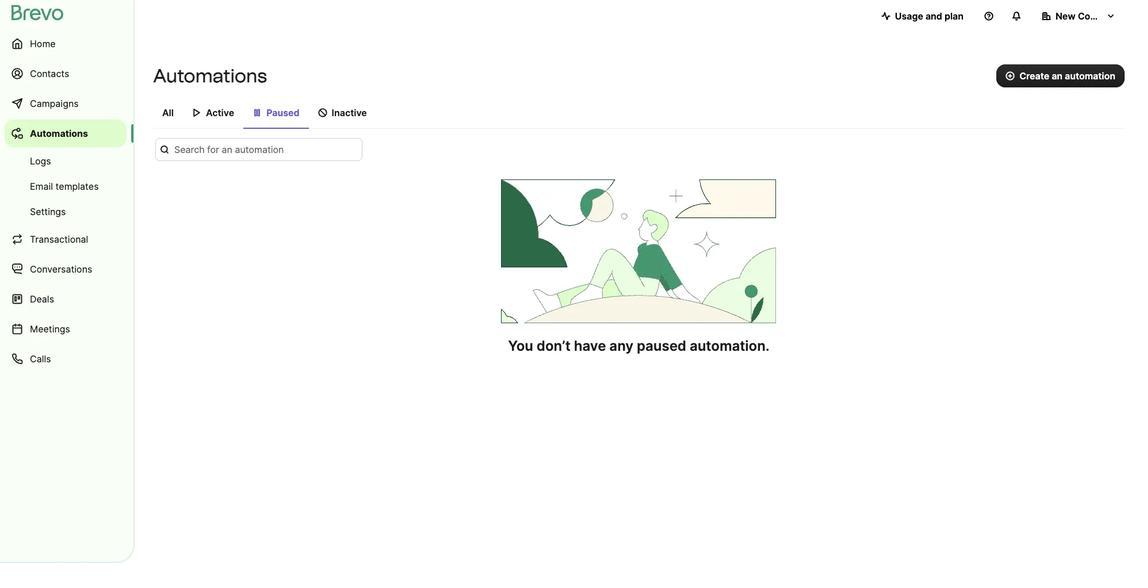 Task type: vqa. For each thing, say whether or not it's contained in the screenshot.
Inactive
yes



Task type: locate. For each thing, give the bounding box(es) containing it.
conversations link
[[5, 255, 127, 283]]

have
[[574, 338, 606, 354]]

inactive link
[[309, 101, 376, 128]]

home link
[[5, 30, 127, 58]]

create
[[1020, 70, 1050, 82]]

1 horizontal spatial dxrbf image
[[253, 108, 262, 117]]

meetings link
[[5, 315, 127, 343]]

2 horizontal spatial dxrbf image
[[318, 108, 327, 117]]

deals
[[30, 293, 54, 305]]

paused
[[266, 107, 299, 119]]

automations
[[153, 65, 267, 87], [30, 128, 88, 139]]

paused
[[637, 338, 686, 354]]

all link
[[153, 101, 183, 128]]

dxrbf image for inactive
[[318, 108, 327, 117]]

automations up active
[[153, 65, 267, 87]]

logs
[[30, 155, 51, 167]]

settings
[[30, 206, 66, 217]]

dxrbf image left inactive
[[318, 108, 327, 117]]

templates
[[56, 181, 99, 192]]

active link
[[183, 101, 243, 128]]

0 horizontal spatial dxrbf image
[[192, 108, 201, 117]]

contacts
[[30, 68, 69, 79]]

dxrbf image inside active link
[[192, 108, 201, 117]]

dxrbf image left active
[[192, 108, 201, 117]]

tab list containing all
[[153, 101, 1125, 129]]

plan
[[945, 10, 964, 22]]

3 dxrbf image from the left
[[318, 108, 327, 117]]

inactive
[[332, 107, 367, 119]]

automations inside "link"
[[30, 128, 88, 139]]

settings link
[[5, 200, 127, 223]]

automation.
[[690, 338, 770, 354]]

campaigns link
[[5, 90, 127, 117]]

usage
[[895, 10, 923, 22]]

dxrbf image inside 'paused' link
[[253, 108, 262, 117]]

email
[[30, 181, 53, 192]]

dxrbf image inside inactive link
[[318, 108, 327, 117]]

you don't have any paused automation.
[[508, 338, 770, 354]]

2 dxrbf image from the left
[[253, 108, 262, 117]]

1 vertical spatial automations
[[30, 128, 88, 139]]

new company
[[1056, 10, 1120, 22]]

workflow-list-search-input search field
[[155, 138, 362, 161]]

new company button
[[1033, 5, 1125, 28]]

dxrbf image
[[192, 108, 201, 117], [253, 108, 262, 117], [318, 108, 327, 117]]

1 horizontal spatial automations
[[153, 65, 267, 87]]

tab list
[[153, 101, 1125, 129]]

0 horizontal spatial automations
[[30, 128, 88, 139]]

automations up logs link
[[30, 128, 88, 139]]

any
[[609, 338, 634, 354]]

all
[[162, 107, 174, 119]]

usage and plan
[[895, 10, 964, 22]]

1 dxrbf image from the left
[[192, 108, 201, 117]]

dxrbf image left paused
[[253, 108, 262, 117]]



Task type: describe. For each thing, give the bounding box(es) containing it.
dxrbf image for active
[[192, 108, 201, 117]]

automations link
[[5, 120, 127, 147]]

usage and plan button
[[872, 5, 973, 28]]

calls link
[[5, 345, 127, 373]]

an
[[1052, 70, 1063, 82]]

you don't have any paused automation. tab panel
[[153, 138, 1125, 356]]

automation
[[1065, 70, 1116, 82]]

0 vertical spatial automations
[[153, 65, 267, 87]]

you
[[508, 338, 533, 354]]

email templates
[[30, 181, 99, 192]]

active
[[206, 107, 234, 119]]

conversations
[[30, 264, 92, 275]]

contacts link
[[5, 60, 127, 87]]

create an automation
[[1020, 70, 1116, 82]]

company
[[1078, 10, 1120, 22]]

paused link
[[243, 101, 309, 129]]

transactional
[[30, 234, 88, 245]]

deals link
[[5, 285, 127, 313]]

meetings
[[30, 323, 70, 335]]

create an automation button
[[997, 64, 1125, 87]]

home
[[30, 38, 56, 49]]

transactional link
[[5, 226, 127, 253]]

don't
[[537, 338, 571, 354]]

email templates link
[[5, 175, 127, 198]]

calls
[[30, 353, 51, 365]]

new
[[1056, 10, 1076, 22]]

dxrbf image for paused
[[253, 108, 262, 117]]

logs link
[[5, 150, 127, 173]]

campaigns
[[30, 98, 79, 109]]

and
[[926, 10, 942, 22]]



